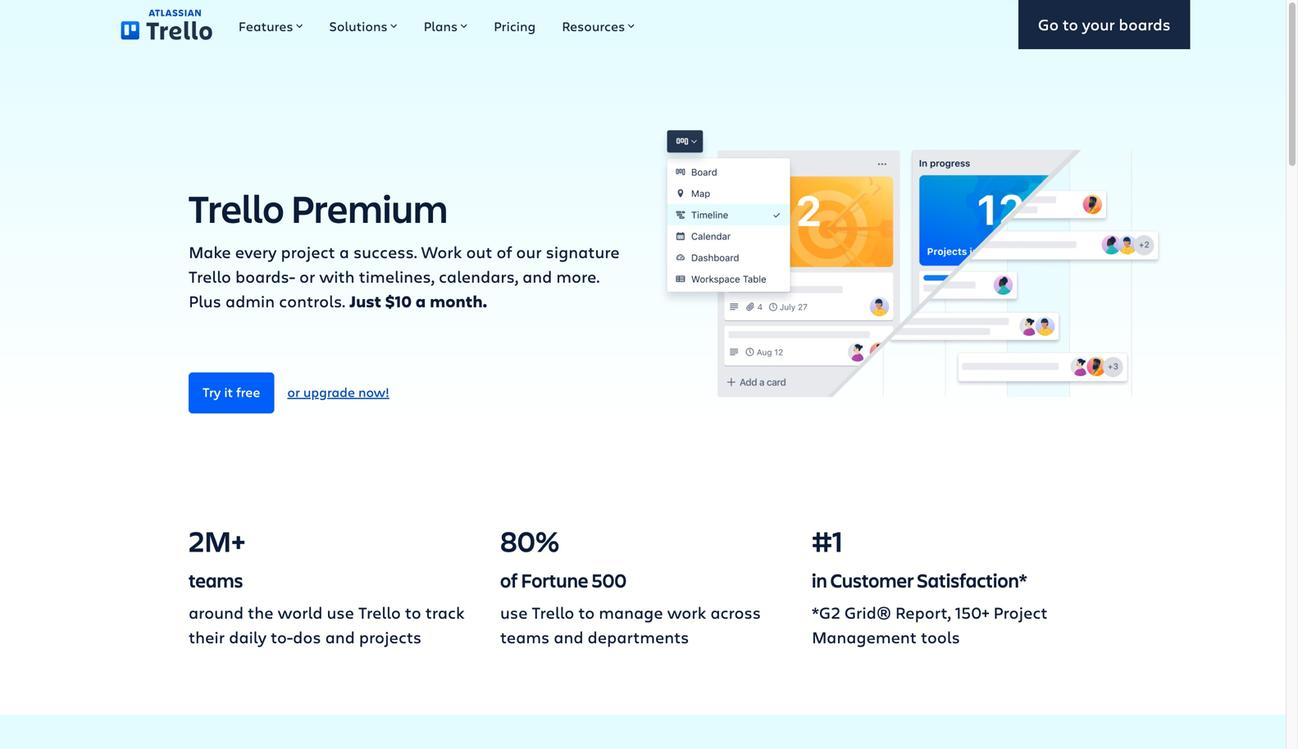 Task type: locate. For each thing, give the bounding box(es) containing it.
make
[[189, 241, 231, 263]]

0 vertical spatial or
[[299, 265, 315, 287]]

in
[[812, 568, 827, 593]]

1 horizontal spatial a
[[416, 290, 426, 312]]

80%
[[500, 522, 560, 561]]

trello up projects
[[358, 602, 401, 624]]

manage
[[599, 602, 663, 624]]

use inside 2m+ teams around the world use trello to track their daily to-dos and projects
[[327, 602, 354, 624]]

of inside 80% of fortune 500 use trello to manage work across teams and departments
[[500, 568, 518, 593]]

0 vertical spatial teams
[[189, 568, 243, 593]]

and
[[522, 265, 552, 287], [325, 626, 355, 648], [554, 626, 583, 648]]

world
[[278, 602, 323, 624]]

just
[[349, 290, 381, 312]]

1 vertical spatial of
[[500, 568, 518, 593]]

0 vertical spatial a
[[339, 241, 349, 263]]

and down fortune
[[554, 626, 583, 648]]

1 horizontal spatial use
[[500, 602, 528, 624]]

teams
[[189, 568, 243, 593], [500, 626, 550, 648]]

a up 'with'
[[339, 241, 349, 263]]

use right world
[[327, 602, 354, 624]]

resources
[[562, 17, 625, 35]]

of
[[497, 241, 512, 263], [500, 568, 518, 593]]

pricing link
[[481, 0, 549, 49]]

1 horizontal spatial to
[[578, 602, 595, 624]]

project
[[281, 241, 335, 263]]

dos
[[293, 626, 321, 648]]

admin
[[225, 290, 275, 312]]

plans button
[[411, 0, 481, 49]]

free
[[236, 384, 260, 401]]

a
[[339, 241, 349, 263], [416, 290, 426, 312]]

0 horizontal spatial teams
[[189, 568, 243, 593]]

around
[[189, 602, 244, 624]]

projects
[[359, 626, 422, 648]]

boards
[[1119, 14, 1171, 35]]

and right dos
[[325, 626, 355, 648]]

calendars,
[[439, 265, 518, 287]]

a right $10
[[416, 290, 426, 312]]

1 vertical spatial teams
[[500, 626, 550, 648]]

1 horizontal spatial and
[[522, 265, 552, 287]]

work
[[667, 602, 706, 624]]

of left our
[[497, 241, 512, 263]]

trello
[[189, 182, 284, 234], [189, 265, 231, 287], [358, 602, 401, 624], [532, 602, 574, 624]]

to
[[1063, 14, 1078, 35], [405, 602, 421, 624], [578, 602, 595, 624]]

every
[[235, 241, 277, 263]]

2m+ teams around the world use trello to track their daily to-dos and projects
[[189, 522, 465, 648]]

controls.
[[279, 290, 345, 312]]

2 horizontal spatial to
[[1063, 14, 1078, 35]]

to down '500'
[[578, 602, 595, 624]]

or left upgrade
[[287, 384, 300, 401]]

teams down fortune
[[500, 626, 550, 648]]

use
[[327, 602, 354, 624], [500, 602, 528, 624]]

and down our
[[522, 265, 552, 287]]

go to your boards
[[1038, 14, 1171, 35]]

trello inside make every project a success. work out of our signature trello boards- or with timelines, calendars, and more. plus admin controls.
[[189, 265, 231, 287]]

fortune
[[521, 568, 588, 593]]

1 horizontal spatial teams
[[500, 626, 550, 648]]

just $10 a month.
[[349, 290, 487, 312]]

$10
[[385, 290, 412, 312]]

0 horizontal spatial to
[[405, 602, 421, 624]]

or inside make every project a success. work out of our signature trello boards- or with timelines, calendars, and more. plus admin controls.
[[299, 265, 315, 287]]

and inside 80% of fortune 500 use trello to manage work across teams and departments
[[554, 626, 583, 648]]

track
[[425, 602, 465, 624]]

or upgrade now!
[[287, 384, 389, 401]]

teams inside 80% of fortune 500 use trello to manage work across teams and departments
[[500, 626, 550, 648]]

1 use from the left
[[327, 602, 354, 624]]

teams inside 2m+ teams around the world use trello to track their daily to-dos and projects
[[189, 568, 243, 593]]

departments
[[588, 626, 689, 648]]

daily
[[229, 626, 267, 648]]

teams up around
[[189, 568, 243, 593]]

features button
[[225, 0, 316, 49]]

of down "80%"
[[500, 568, 518, 593]]

project
[[993, 602, 1048, 624]]

features
[[239, 17, 293, 35]]

#1
[[812, 522, 843, 561]]

and inside 2m+ teams around the world use trello to track their daily to-dos and projects
[[325, 626, 355, 648]]

trello inside 2m+ teams around the world use trello to track their daily to-dos and projects
[[358, 602, 401, 624]]

trello up every
[[189, 182, 284, 234]]

resources button
[[549, 0, 648, 49]]

0 horizontal spatial and
[[325, 626, 355, 648]]

trello down fortune
[[532, 602, 574, 624]]

to left track
[[405, 602, 421, 624]]

2 use from the left
[[500, 602, 528, 624]]

work
[[421, 241, 462, 263]]

0 horizontal spatial a
[[339, 241, 349, 263]]

0 horizontal spatial use
[[327, 602, 354, 624]]

or
[[299, 265, 315, 287], [287, 384, 300, 401]]

solutions button
[[316, 0, 411, 49]]

boards-
[[235, 265, 295, 287]]

to right go
[[1063, 14, 1078, 35]]

trello down make
[[189, 265, 231, 287]]

plus
[[189, 290, 221, 312]]

solutions
[[329, 17, 388, 35]]

out
[[466, 241, 492, 263]]

2 horizontal spatial and
[[554, 626, 583, 648]]

signature
[[546, 241, 620, 263]]

use down fortune
[[500, 602, 528, 624]]

and inside make every project a success. work out of our signature trello boards- or with timelines, calendars, and more. plus admin controls.
[[522, 265, 552, 287]]

pricing
[[494, 17, 536, 35]]

it
[[224, 384, 233, 401]]

0 vertical spatial of
[[497, 241, 512, 263]]

or down project
[[299, 265, 315, 287]]

more.
[[556, 265, 600, 287]]



Task type: describe. For each thing, give the bounding box(es) containing it.
#1 in customer satisfaction* *g2 grid® report, 150+ project management tools
[[812, 522, 1048, 648]]

trello premium
[[189, 182, 448, 234]]

your
[[1082, 14, 1115, 35]]

management
[[812, 626, 917, 648]]

80% of fortune 500 use trello to manage work across teams and departments
[[500, 522, 761, 648]]

month.
[[430, 290, 487, 312]]

trello inside 80% of fortune 500 use trello to manage work across teams and departments
[[532, 602, 574, 624]]

plans
[[424, 17, 458, 35]]

make every project a success. work out of our signature trello boards- or with timelines, calendars, and more. plus admin controls.
[[189, 241, 620, 312]]

go
[[1038, 14, 1059, 35]]

the
[[248, 602, 274, 624]]

of inside make every project a success. work out of our signature trello boards- or with timelines, calendars, and more. plus admin controls.
[[497, 241, 512, 263]]

now!
[[358, 384, 389, 401]]

a inside make every project a success. work out of our signature trello boards- or with timelines, calendars, and more. plus admin controls.
[[339, 241, 349, 263]]

500
[[592, 568, 627, 593]]

150+
[[955, 602, 989, 624]]

with
[[319, 265, 355, 287]]

use inside 80% of fortune 500 use trello to manage work across teams and departments
[[500, 602, 528, 624]]

across
[[710, 602, 761, 624]]

report,
[[895, 602, 951, 624]]

grid®
[[844, 602, 891, 624]]

timelines,
[[359, 265, 435, 287]]

1 vertical spatial a
[[416, 290, 426, 312]]

1 vertical spatial or
[[287, 384, 300, 401]]

upgrade
[[303, 384, 355, 401]]

customer
[[830, 568, 914, 593]]

satisfaction*
[[917, 568, 1027, 593]]

premium
[[291, 182, 448, 234]]

or upgrade now! link
[[274, 374, 402, 413]]

try
[[203, 384, 221, 401]]

to-
[[271, 626, 293, 648]]

atlassian trello image
[[121, 9, 212, 40]]

tools
[[921, 626, 960, 648]]

*g2
[[812, 602, 840, 624]]

illustration of timeline view, an essential feature of trello for business tools image
[[656, 118, 1175, 417]]

our
[[516, 241, 542, 263]]

to inside 2m+ teams around the world use trello to track their daily to-dos and projects
[[405, 602, 421, 624]]

try it free
[[203, 384, 260, 401]]

try it free link
[[189, 373, 274, 414]]

success.
[[353, 241, 417, 263]]

to inside 80% of fortune 500 use trello to manage work across teams and departments
[[578, 602, 595, 624]]

go to your boards link
[[1018, 0, 1190, 49]]

their
[[189, 626, 225, 648]]

2m+
[[189, 522, 245, 561]]



Task type: vqa. For each thing, say whether or not it's contained in the screenshot.


